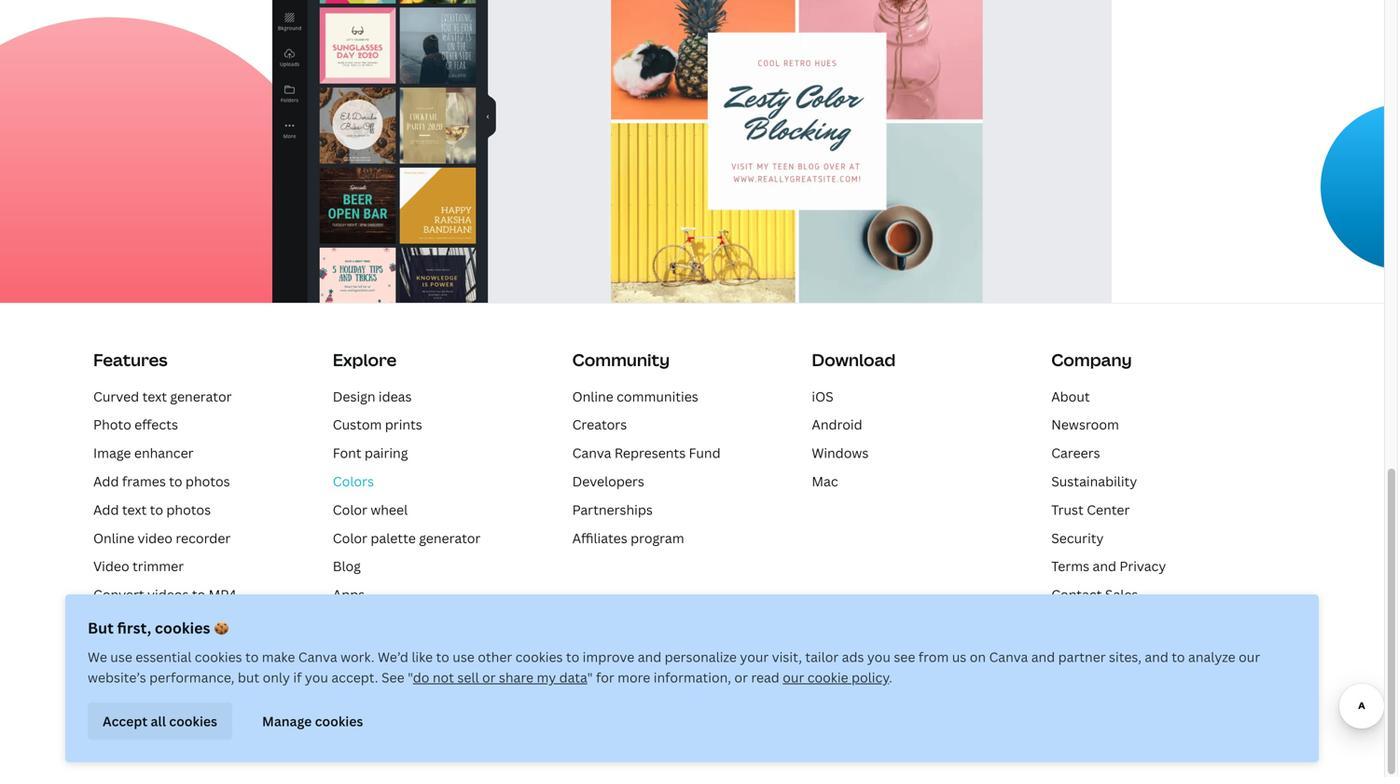 Task type: vqa. For each thing, say whether or not it's contained in the screenshot.
water in the "Fideo Noodles 1/2 can of tomato sauce fresh garlic knorr chicken seasoning 2/3 of water to pot you pick Queso fresco Olive Oil"
no



Task type: describe. For each thing, give the bounding box(es) containing it.
design ideas
[[333, 388, 412, 406]]

video
[[93, 558, 129, 576]]

windows link
[[812, 445, 869, 462]]

android link
[[812, 416, 862, 434]]

video trimmer link
[[93, 558, 184, 576]]

image
[[93, 445, 131, 462]]

partner
[[1058, 649, 1106, 666]]

image enhancer
[[93, 445, 194, 462]]

to left analyze
[[1172, 649, 1185, 666]]

2 or from the left
[[734, 669, 748, 687]]

1 horizontal spatial more
[[618, 669, 650, 687]]

features
[[93, 349, 168, 372]]

convert
[[93, 586, 144, 604]]

visit,
[[772, 649, 802, 666]]

ideas
[[379, 388, 412, 406]]

we use essential cookies to make canva work. we'd like to use other cookies to improve and personalize your visit, tailor ads you see from us on canva and partner sites, and to analyze our website's performance, but only if you accept. see "
[[88, 649, 1260, 687]]

0 horizontal spatial more
[[119, 615, 152, 632]]

and up contact sales
[[1093, 558, 1117, 576]]

to down enhancer
[[169, 473, 182, 491]]

cookies inside accept all cookies button
[[169, 713, 217, 731]]

accept all cookies
[[103, 713, 217, 731]]

color for color wheel
[[333, 501, 367, 519]]

to left mp4
[[192, 586, 205, 604]]

but first, cookies 🍪
[[88, 618, 229, 638]]

improve
[[583, 649, 635, 666]]

colors
[[333, 473, 374, 491]]

online video recorder
[[93, 530, 231, 547]]

developers link
[[572, 473, 644, 491]]

newsroom link
[[1051, 416, 1119, 434]]

accept all cookies button
[[88, 703, 232, 741]]

trimmer
[[132, 558, 184, 576]]

add frames to photos
[[93, 473, 230, 491]]

manage cookies button
[[247, 703, 378, 741]]

terms
[[1051, 558, 1090, 576]]

0 horizontal spatial see
[[93, 615, 116, 632]]

apps
[[333, 586, 365, 604]]

data
[[559, 669, 587, 687]]

0 horizontal spatial canva
[[298, 649, 337, 666]]

analyze
[[1188, 649, 1236, 666]]

other
[[478, 649, 512, 666]]

color wheel
[[333, 501, 408, 519]]

features
[[156, 615, 208, 632]]

color wheel link
[[333, 501, 408, 519]]

sustainability link
[[1051, 473, 1137, 491]]

center
[[1087, 501, 1130, 519]]

font pairing link
[[333, 445, 408, 462]]

curved text generator
[[93, 388, 232, 406]]

blog link
[[333, 558, 361, 576]]

convert videos to mp4
[[93, 586, 237, 604]]

careers
[[1051, 445, 1100, 462]]

online for online communities
[[572, 388, 614, 406]]

do not sell or share my data link
[[413, 669, 587, 687]]

not
[[433, 669, 454, 687]]

terms and privacy
[[1051, 558, 1166, 576]]

to right like
[[436, 649, 449, 666]]

curved
[[93, 388, 139, 406]]

1 use from the left
[[110, 649, 132, 666]]

and right sites,
[[1145, 649, 1169, 666]]

add text to photos link
[[93, 501, 211, 519]]

convert videos to mp4 link
[[93, 586, 237, 604]]

custom
[[333, 416, 382, 434]]

text for add
[[122, 501, 147, 519]]

affiliates program
[[572, 530, 684, 547]]

wheel
[[371, 501, 408, 519]]

our inside we use essential cookies to make canva work. we'd like to use other cookies to improve and personalize your visit, tailor ads you see from us on canva and partner sites, and to analyze our website's performance, but only if you accept. see "
[[1239, 649, 1260, 666]]

policy
[[852, 669, 889, 687]]

to up data
[[566, 649, 579, 666]]

text for curved
[[142, 388, 167, 406]]

careers link
[[1051, 445, 1100, 462]]

security
[[1051, 530, 1104, 547]]

see
[[894, 649, 915, 666]]

mp4
[[209, 586, 237, 604]]

to up but
[[245, 649, 259, 666]]

on
[[970, 649, 986, 666]]

colors link
[[333, 473, 374, 491]]

color for color palette generator
[[333, 530, 367, 547]]

recorder
[[176, 530, 231, 547]]

explore
[[333, 349, 397, 372]]

communities
[[617, 388, 698, 406]]

1 vertical spatial our
[[783, 669, 804, 687]]

for
[[596, 669, 614, 687]]

information,
[[654, 669, 731, 687]]

developers
[[572, 473, 644, 491]]

contact sales
[[1051, 586, 1138, 604]]

custom prints
[[333, 416, 422, 434]]

android
[[812, 416, 862, 434]]

apps link
[[333, 586, 365, 604]]

trust
[[1051, 501, 1084, 519]]

design ideas link
[[333, 388, 412, 406]]

photo effects link
[[93, 416, 178, 434]]

1 or from the left
[[482, 669, 496, 687]]

online video recorder link
[[93, 530, 231, 547]]

enhancer
[[134, 445, 194, 462]]



Task type: locate. For each thing, give the bounding box(es) containing it.
generator for color palette generator
[[419, 530, 481, 547]]

add for add frames to photos
[[93, 473, 119, 491]]

about
[[1051, 388, 1090, 406]]

add down the image
[[93, 473, 119, 491]]

more right for
[[618, 669, 650, 687]]

work.
[[341, 649, 375, 666]]

add frames to photos link
[[93, 473, 230, 491]]

essential
[[136, 649, 192, 666]]

but
[[88, 618, 114, 638]]

canva right on
[[989, 649, 1028, 666]]

0 horizontal spatial "
[[408, 669, 413, 687]]

affiliates
[[572, 530, 627, 547]]

cookies down 🍪
[[195, 649, 242, 666]]

you up policy
[[867, 649, 891, 666]]

cookie
[[808, 669, 848, 687]]

1 horizontal spatial see
[[381, 669, 404, 687]]

your
[[740, 649, 769, 666]]

see left first,
[[93, 615, 116, 632]]

1 horizontal spatial use
[[453, 649, 475, 666]]

affiliates program link
[[572, 530, 684, 547]]

generator for curved text generator
[[170, 388, 232, 406]]

use up 'website's'
[[110, 649, 132, 666]]

1 add from the top
[[93, 473, 119, 491]]

2 horizontal spatial canva
[[989, 649, 1028, 666]]

1 vertical spatial text
[[122, 501, 147, 519]]

add for add text to photos
[[93, 501, 119, 519]]

generator right palette
[[419, 530, 481, 547]]

to up video
[[150, 501, 163, 519]]

we'd
[[378, 649, 408, 666]]

color palette generator link
[[333, 530, 481, 547]]

🍪
[[214, 618, 229, 638]]

0 vertical spatial you
[[867, 649, 891, 666]]

partnerships
[[572, 501, 653, 519]]

1 horizontal spatial "
[[587, 669, 593, 687]]

read
[[751, 669, 780, 687]]

cookies inside the manage cookies button
[[315, 713, 363, 731]]

font
[[333, 445, 361, 462]]

1 vertical spatial you
[[305, 669, 328, 687]]

if
[[293, 669, 302, 687]]

online up video
[[93, 530, 134, 547]]

" down like
[[408, 669, 413, 687]]

1 horizontal spatial canva
[[572, 445, 611, 462]]

or left read
[[734, 669, 748, 687]]

sales
[[1105, 586, 1138, 604]]

2 " from the left
[[587, 669, 593, 687]]

0 vertical spatial text
[[142, 388, 167, 406]]

do not sell or share my data " for more information, or read our cookie policy .
[[413, 669, 893, 687]]

online communities
[[572, 388, 698, 406]]

"
[[408, 669, 413, 687], [587, 669, 593, 687]]

to
[[169, 473, 182, 491], [150, 501, 163, 519], [192, 586, 205, 604], [245, 649, 259, 666], [436, 649, 449, 666], [566, 649, 579, 666], [1172, 649, 1185, 666]]

see more features link
[[93, 615, 208, 632]]

blog
[[333, 558, 361, 576]]

online for online video recorder
[[93, 530, 134, 547]]

generator
[[170, 388, 232, 406], [419, 530, 481, 547]]

0 horizontal spatial generator
[[170, 388, 232, 406]]

0 horizontal spatial use
[[110, 649, 132, 666]]

manage
[[262, 713, 312, 731]]

color up blog link
[[333, 530, 367, 547]]

1 vertical spatial see
[[381, 669, 404, 687]]

personalize
[[665, 649, 737, 666]]

color palette generator
[[333, 530, 481, 547]]

about link
[[1051, 388, 1090, 406]]

videos
[[147, 586, 189, 604]]

trust center link
[[1051, 501, 1130, 519]]

mac link
[[812, 473, 838, 491]]

1 vertical spatial color
[[333, 530, 367, 547]]

newsroom
[[1051, 416, 1119, 434]]

2 use from the left
[[453, 649, 475, 666]]

0 vertical spatial generator
[[170, 388, 232, 406]]

image enhancer link
[[93, 445, 194, 462]]

privacy
[[1120, 558, 1166, 576]]

cookies right all on the left bottom of the page
[[169, 713, 217, 731]]

1 horizontal spatial online
[[572, 388, 614, 406]]

0 vertical spatial color
[[333, 501, 367, 519]]

website's
[[88, 669, 146, 687]]

text down frames
[[122, 501, 147, 519]]

1 vertical spatial photos
[[166, 501, 211, 519]]

tailor
[[805, 649, 839, 666]]

0 vertical spatial our
[[1239, 649, 1260, 666]]

0 vertical spatial online
[[572, 388, 614, 406]]

cookies up my
[[515, 649, 563, 666]]

sustainability
[[1051, 473, 1137, 491]]

design
[[333, 388, 375, 406]]

download
[[812, 349, 896, 372]]

1 vertical spatial generator
[[419, 530, 481, 547]]

photos up 'recorder'
[[166, 501, 211, 519]]

canva down creators "link"
[[572, 445, 611, 462]]

like
[[412, 649, 433, 666]]

curved text generator link
[[93, 388, 232, 406]]

represents
[[615, 445, 686, 462]]

you right the if
[[305, 669, 328, 687]]

ios
[[812, 388, 834, 406]]

contact
[[1051, 586, 1102, 604]]

1 " from the left
[[408, 669, 413, 687]]

windows
[[812, 445, 869, 462]]

0 horizontal spatial our
[[783, 669, 804, 687]]

canva represents fund link
[[572, 445, 721, 462]]

contact sales link
[[1051, 586, 1138, 604]]

" inside we use essential cookies to make canva work. we'd like to use other cookies to improve and personalize your visit, tailor ads you see from us on canva and partner sites, and to analyze our website's performance, but only if you accept. see "
[[408, 669, 413, 687]]

or right sell
[[482, 669, 496, 687]]

sites,
[[1109, 649, 1142, 666]]

pairing
[[365, 445, 408, 462]]

photos down enhancer
[[186, 473, 230, 491]]

0 horizontal spatial or
[[482, 669, 496, 687]]

1 color from the top
[[333, 501, 367, 519]]

cookies up essential
[[155, 618, 210, 638]]

photos for add frames to photos
[[186, 473, 230, 491]]

0 vertical spatial photos
[[186, 473, 230, 491]]

photo effects
[[93, 416, 178, 434]]

0 vertical spatial see
[[93, 615, 116, 632]]

0 horizontal spatial online
[[93, 530, 134, 547]]

use up sell
[[453, 649, 475, 666]]

font pairing
[[333, 445, 408, 462]]

1 horizontal spatial our
[[1239, 649, 1260, 666]]

palette
[[371, 530, 416, 547]]

make
[[262, 649, 295, 666]]

prints
[[385, 416, 422, 434]]

our right analyze
[[1239, 649, 1260, 666]]

or
[[482, 669, 496, 687], [734, 669, 748, 687]]

1 horizontal spatial generator
[[419, 530, 481, 547]]

our cookie policy link
[[783, 669, 889, 687]]

2 add from the top
[[93, 501, 119, 519]]

photos for add text to photos
[[166, 501, 211, 519]]

0 vertical spatial add
[[93, 473, 119, 491]]

more down convert
[[119, 615, 152, 632]]

manage cookies
[[262, 713, 363, 731]]

ios link
[[812, 388, 834, 406]]

online
[[572, 388, 614, 406], [93, 530, 134, 547]]

1 vertical spatial add
[[93, 501, 119, 519]]

effects
[[134, 416, 178, 434]]

generator up effects on the left bottom of the page
[[170, 388, 232, 406]]

canva
[[572, 445, 611, 462], [298, 649, 337, 666], [989, 649, 1028, 666]]

see inside we use essential cookies to make canva work. we'd like to use other cookies to improve and personalize your visit, tailor ads you see from us on canva and partner sites, and to analyze our website's performance, but only if you accept. see "
[[381, 669, 404, 687]]

photos
[[186, 473, 230, 491], [166, 501, 211, 519]]

online up creators
[[572, 388, 614, 406]]

cookies down accept.
[[315, 713, 363, 731]]

canva up the if
[[298, 649, 337, 666]]

and up do not sell or share my data " for more information, or read our cookie policy .
[[638, 649, 662, 666]]

color down the colors
[[333, 501, 367, 519]]

1 vertical spatial more
[[618, 669, 650, 687]]

company
[[1051, 349, 1132, 372]]

1 vertical spatial online
[[93, 530, 134, 547]]

our down visit,
[[783, 669, 804, 687]]

our
[[1239, 649, 1260, 666], [783, 669, 804, 687]]

text up effects on the left bottom of the page
[[142, 388, 167, 406]]

creators
[[572, 416, 627, 434]]

1 horizontal spatial you
[[867, 649, 891, 666]]

see down we'd
[[381, 669, 404, 687]]

more
[[119, 615, 152, 632], [618, 669, 650, 687]]

see more features
[[93, 615, 208, 632]]

0 vertical spatial more
[[119, 615, 152, 632]]

try canva - it's free image
[[272, 0, 1112, 303]]

sell
[[457, 669, 479, 687]]

.
[[889, 669, 893, 687]]

and left the partner
[[1031, 649, 1055, 666]]

1 horizontal spatial or
[[734, 669, 748, 687]]

0 horizontal spatial you
[[305, 669, 328, 687]]

" left for
[[587, 669, 593, 687]]

2 color from the top
[[333, 530, 367, 547]]

add up video
[[93, 501, 119, 519]]



